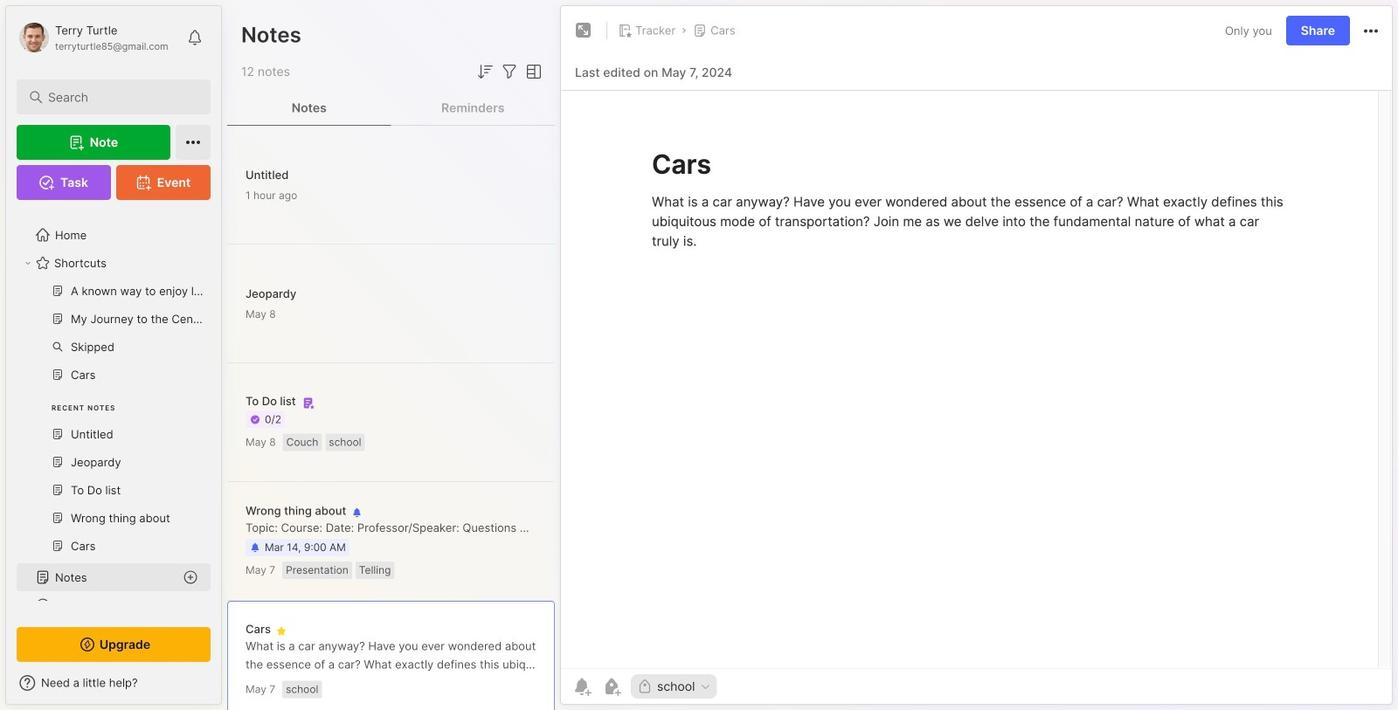 Task type: locate. For each thing, give the bounding box(es) containing it.
group
[[17, 277, 211, 571]]

tree
[[6, 211, 221, 711]]

Add filters field
[[499, 61, 520, 82]]

more actions image
[[1361, 21, 1382, 42]]

tab list
[[227, 91, 555, 126]]

Note Editor text field
[[561, 90, 1393, 669]]

None search field
[[48, 87, 188, 108]]

Search text field
[[48, 89, 188, 106]]

school Tag actions field
[[695, 681, 712, 693]]

click to collapse image
[[221, 678, 234, 699]]

add filters image
[[499, 61, 520, 82]]

View options field
[[520, 61, 545, 82]]

main element
[[0, 0, 227, 711]]



Task type: vqa. For each thing, say whether or not it's contained in the screenshot.
tooltip
no



Task type: describe. For each thing, give the bounding box(es) containing it.
note window element
[[560, 5, 1393, 710]]

none search field inside main element
[[48, 87, 188, 108]]

add tag image
[[601, 677, 622, 698]]

expand note image
[[573, 20, 594, 41]]

WHAT'S NEW field
[[6, 670, 221, 698]]

Sort options field
[[475, 61, 496, 82]]

group inside main element
[[17, 277, 211, 571]]

add a reminder image
[[572, 677, 593, 698]]

Account field
[[17, 20, 168, 55]]

More actions field
[[1361, 20, 1382, 42]]

tree inside main element
[[6, 211, 221, 711]]



